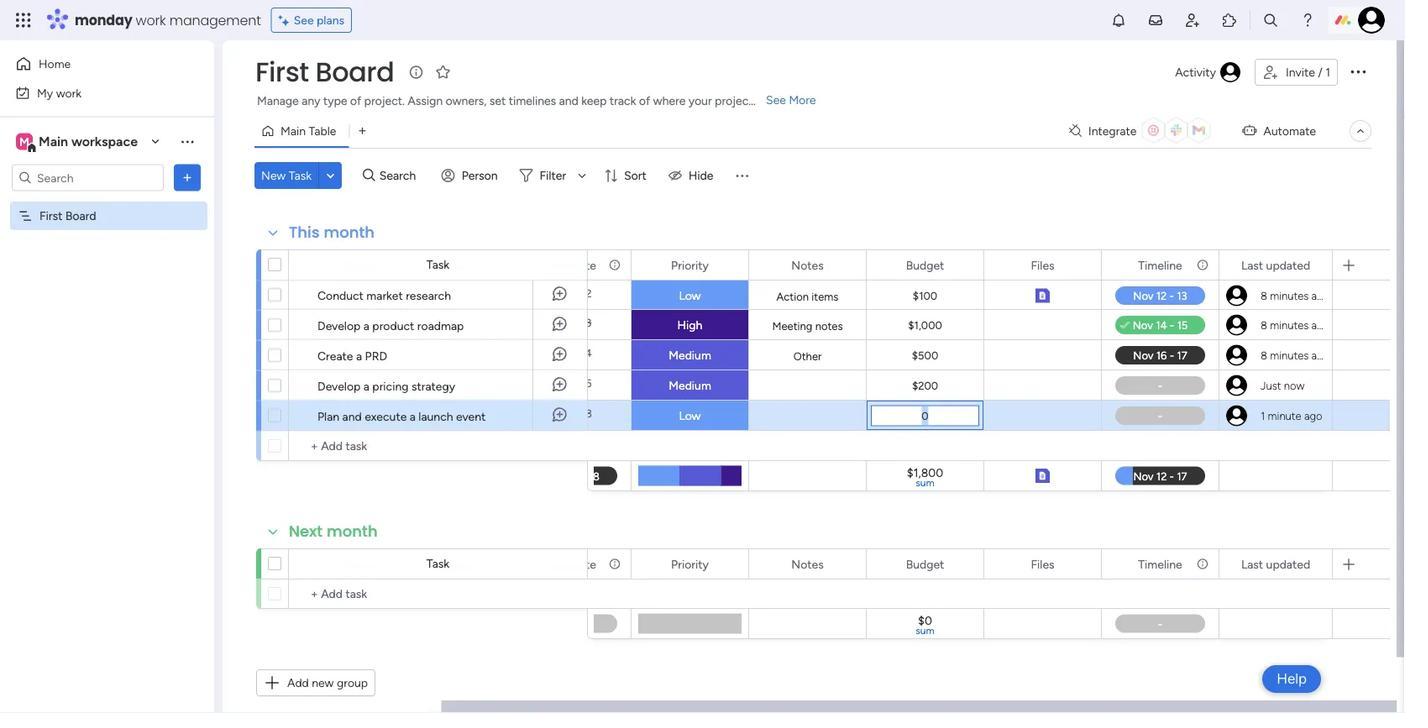 Task type: describe. For each thing, give the bounding box(es) containing it.
2 8 minutes ago from the top
[[1261, 319, 1331, 332]]

nov 12
[[558, 287, 592, 300]]

2 status from the top
[[441, 557, 475, 571]]

collapse board header image
[[1355, 124, 1368, 138]]

nov for nov 12
[[558, 287, 579, 300]]

workspace selection element
[[16, 132, 140, 153]]

$200
[[913, 379, 939, 393]]

minute
[[1269, 409, 1302, 423]]

2 working from the top
[[423, 379, 466, 393]]

work for monday
[[136, 11, 166, 29]]

sort
[[624, 168, 647, 183]]

month for this month
[[324, 222, 375, 243]]

Next month field
[[285, 521, 382, 543]]

month for next month
[[327, 521, 378, 542]]

files field for this month
[[1027, 256, 1059, 274]]

menu image
[[734, 167, 751, 184]]

meeting notes
[[773, 319, 843, 333]]

workspace
[[71, 134, 138, 150]]

3 working from the top
[[423, 409, 466, 423]]

sum for $1,800
[[916, 477, 935, 489]]

nov for nov 15
[[558, 377, 579, 390]]

2 no file image from the top
[[1035, 376, 1050, 396]]

arrow down image
[[572, 166, 593, 186]]

done
[[444, 318, 472, 332]]

hide
[[689, 168, 714, 183]]

1 minute ago
[[1261, 409, 1323, 423]]

any
[[302, 94, 321, 108]]

1 timeline from the top
[[1139, 258, 1183, 272]]

help button
[[1263, 666, 1322, 693]]

2 notes field from the top
[[788, 555, 828, 574]]

see for see plans
[[294, 13, 314, 27]]

1 owner field from the top
[[338, 256, 382, 274]]

13
[[582, 316, 592, 330]]

8 for conduct market research
[[1261, 289, 1268, 303]]

last updated for 2nd last updated field from the top
[[1242, 557, 1311, 571]]

2 date from the top
[[573, 557, 597, 571]]

files for this month
[[1032, 258, 1055, 272]]

v2 overdue deadline image
[[520, 288, 534, 304]]

2 timeline from the top
[[1139, 557, 1183, 571]]

conduct
[[318, 288, 364, 303]]

invite members image
[[1185, 12, 1202, 29]]

due date for first due date field from the bottom of the page
[[549, 557, 597, 571]]

14
[[581, 347, 592, 360]]

add
[[287, 676, 309, 690]]

1 on from the top
[[469, 289, 482, 303]]

2 owner from the top
[[342, 557, 378, 571]]

your
[[689, 94, 712, 108]]

2 updated from the top
[[1267, 557, 1311, 571]]

help image
[[1300, 12, 1317, 29]]

type
[[323, 94, 347, 108]]

$0
[[919, 613, 933, 628]]

15
[[581, 377, 592, 390]]

home button
[[10, 50, 181, 77]]

8 minutes ago for conduct market research
[[1261, 289, 1331, 303]]

monday
[[75, 11, 132, 29]]

just now
[[1261, 379, 1305, 392]]

develop for develop a product roadmap
[[318, 319, 361, 333]]

my work button
[[10, 79, 181, 106]]

1 status from the top
[[441, 258, 475, 272]]

group
[[337, 676, 368, 690]]

add to favorites image
[[435, 63, 452, 80]]

2 timeline field from the top
[[1135, 555, 1187, 574]]

2 owner field from the top
[[338, 555, 382, 574]]

/
[[1319, 65, 1323, 79]]

3 on from the top
[[469, 409, 482, 423]]

2 notes from the top
[[792, 557, 824, 571]]

table
[[309, 124, 337, 138]]

8 minutes ago for create a prd
[[1261, 349, 1331, 362]]

$1,000
[[909, 319, 943, 332]]

2 it from the top
[[485, 379, 493, 393]]

budget for second "budget" field from the bottom of the page
[[906, 258, 945, 272]]

meeting
[[773, 319, 813, 333]]

Search in workspace field
[[35, 168, 140, 187]]

this
[[289, 222, 320, 243]]

where
[[653, 94, 686, 108]]

hide button
[[662, 162, 724, 189]]

project.
[[364, 94, 405, 108]]

roadmap
[[417, 319, 464, 333]]

2 of from the left
[[639, 94, 651, 108]]

1 updated from the top
[[1267, 258, 1311, 272]]

first inside list box
[[39, 209, 63, 223]]

priority for this month
[[672, 258, 709, 272]]

next
[[289, 521, 323, 542]]

product
[[373, 319, 415, 333]]

notifications image
[[1111, 12, 1128, 29]]

see plans
[[294, 13, 345, 27]]

1 no file image from the top
[[1035, 315, 1050, 335]]

sum for $0
[[916, 625, 935, 637]]

1 low from the top
[[679, 289, 701, 303]]

2 due date field from the top
[[545, 555, 601, 574]]

+ Add task text field
[[297, 584, 580, 604]]

my
[[37, 86, 53, 100]]

v2 done deadline image
[[520, 317, 534, 333]]

management
[[170, 11, 261, 29]]

dapulse checkmark sign image
[[1121, 316, 1130, 336]]

12
[[581, 287, 592, 300]]

manage any type of project. assign owners, set timelines and keep track of where your project stands.
[[257, 94, 794, 108]]

nov 15
[[558, 377, 592, 390]]

files for next month
[[1032, 557, 1055, 571]]

this month
[[289, 222, 375, 243]]

home
[[39, 57, 71, 71]]

2 on from the top
[[469, 379, 482, 393]]

see plans button
[[271, 8, 352, 33]]

sort button
[[598, 162, 657, 189]]

activity button
[[1169, 59, 1249, 86]]

1 vertical spatial 1
[[1261, 409, 1266, 423]]

plan and execute a launch event
[[318, 409, 486, 424]]

activity
[[1176, 65, 1217, 79]]

more
[[789, 93, 817, 107]]

+ Add task text field
[[297, 436, 580, 456]]

add new group button
[[256, 670, 376, 697]]

person
[[462, 168, 498, 183]]

0 vertical spatial board
[[316, 53, 394, 91]]

person button
[[435, 162, 508, 189]]

invite / 1
[[1287, 65, 1331, 79]]

create
[[318, 349, 353, 363]]

prd
[[365, 349, 387, 363]]

nov 13
[[558, 316, 592, 330]]

pricing
[[373, 379, 409, 393]]

plans
[[317, 13, 345, 27]]

stands.
[[756, 94, 794, 108]]

1 timeline field from the top
[[1135, 256, 1187, 274]]

angle down image
[[327, 169, 335, 182]]

3 it from the top
[[485, 409, 493, 423]]

1 status field from the top
[[437, 256, 479, 274]]

1 of from the left
[[350, 94, 362, 108]]

items
[[812, 290, 839, 303]]

integrate
[[1089, 124, 1137, 138]]

monday work management
[[75, 11, 261, 29]]

assign
[[408, 94, 443, 108]]

v2 search image
[[363, 166, 375, 185]]

ruby anderson image
[[1359, 7, 1386, 34]]

$500
[[912, 349, 939, 363]]

main workspace
[[39, 134, 138, 150]]

workspace options image
[[179, 133, 196, 150]]

filter button
[[513, 162, 593, 189]]

priority field for next month
[[667, 555, 713, 574]]

plan
[[318, 409, 340, 424]]

owners,
[[446, 94, 487, 108]]

project
[[715, 94, 753, 108]]

task for this month
[[427, 258, 450, 272]]

priority field for this month
[[667, 256, 713, 274]]

$0 sum
[[916, 613, 935, 637]]

minutes for research
[[1271, 289, 1310, 303]]



Task type: vqa. For each thing, say whether or not it's contained in the screenshot.
see
yes



Task type: locate. For each thing, give the bounding box(es) containing it.
8 for create a prd
[[1261, 349, 1268, 362]]

next month
[[289, 521, 378, 542]]

2 files field from the top
[[1027, 555, 1059, 574]]

working on it up the done
[[423, 289, 493, 303]]

1 files from the top
[[1032, 258, 1055, 272]]

1 vertical spatial minutes
[[1271, 319, 1310, 332]]

2 due from the top
[[549, 557, 570, 571]]

new task
[[261, 168, 312, 183]]

0 vertical spatial first
[[255, 53, 309, 91]]

1 vertical spatial notes
[[792, 557, 824, 571]]

a left the product
[[364, 319, 370, 333]]

1 medium from the top
[[669, 348, 712, 363]]

notes
[[792, 258, 824, 272], [792, 557, 824, 571]]

1 vertical spatial medium
[[669, 379, 712, 393]]

2 working on it from the top
[[423, 379, 493, 393]]

2 priority from the top
[[672, 557, 709, 571]]

0 vertical spatial last updated
[[1242, 258, 1311, 272]]

working up + add task text box
[[423, 409, 466, 423]]

0 horizontal spatial board
[[65, 209, 96, 223]]

it left v2 overdue deadline image
[[485, 289, 493, 303]]

medium
[[669, 348, 712, 363], [669, 379, 712, 393]]

task inside button
[[289, 168, 312, 183]]

first board list box
[[0, 198, 214, 457]]

1 due from the top
[[549, 258, 570, 272]]

1 files field from the top
[[1027, 256, 1059, 274]]

0 vertical spatial owner field
[[338, 256, 382, 274]]

1 vertical spatial last updated
[[1242, 557, 1311, 571]]

on up the done
[[469, 289, 482, 303]]

Owner field
[[338, 256, 382, 274], [338, 555, 382, 574]]

work right my
[[56, 86, 82, 100]]

0 vertical spatial month
[[324, 222, 375, 243]]

develop for develop a pricing strategy
[[318, 379, 361, 393]]

1 horizontal spatial work
[[136, 11, 166, 29]]

0 horizontal spatial first
[[39, 209, 63, 223]]

1 date from the top
[[573, 258, 597, 272]]

1 horizontal spatial and
[[559, 94, 579, 108]]

1 vertical spatial status
[[441, 557, 475, 571]]

2 medium from the top
[[669, 379, 712, 393]]

1 left the minute
[[1261, 409, 1266, 423]]

first board
[[255, 53, 394, 91], [39, 209, 96, 223]]

main for main workspace
[[39, 134, 68, 150]]

1 last updated from the top
[[1242, 258, 1311, 272]]

1 vertical spatial due
[[549, 557, 570, 571]]

invite / 1 button
[[1255, 59, 1339, 86]]

nov left 12
[[558, 287, 579, 300]]

1 working from the top
[[423, 289, 466, 303]]

of
[[350, 94, 362, 108], [639, 94, 651, 108]]

files field for next month
[[1027, 555, 1059, 574]]

0 vertical spatial due date
[[549, 258, 597, 272]]

1 vertical spatial timeline field
[[1135, 555, 1187, 574]]

1 horizontal spatial first
[[255, 53, 309, 91]]

2 priority field from the top
[[667, 555, 713, 574]]

0 horizontal spatial 1
[[1261, 409, 1266, 423]]

task up + add task text field
[[427, 557, 450, 571]]

first down "search in workspace" field
[[39, 209, 63, 223]]

0 vertical spatial medium
[[669, 348, 712, 363]]

keep
[[582, 94, 607, 108]]

no file image
[[1035, 315, 1050, 335], [1035, 376, 1050, 396]]

0 vertical spatial owner
[[342, 258, 378, 272]]

Files field
[[1027, 256, 1059, 274], [1027, 555, 1059, 574]]

main inside workspace selection element
[[39, 134, 68, 150]]

a for product
[[364, 319, 370, 333]]

budget up $0
[[906, 557, 945, 571]]

2 nov from the top
[[558, 316, 579, 330]]

1 horizontal spatial main
[[281, 124, 306, 138]]

and left keep at the top left of the page
[[559, 94, 579, 108]]

show board description image
[[406, 64, 426, 81]]

ago
[[1312, 289, 1331, 303], [1312, 319, 1331, 332], [1312, 349, 1331, 362], [1305, 409, 1323, 423]]

just
[[1261, 379, 1282, 392]]

1 vertical spatial owner
[[342, 557, 378, 571]]

apps image
[[1222, 12, 1239, 29]]

0 vertical spatial due
[[549, 258, 570, 272]]

nov left '14'
[[558, 347, 578, 360]]

event
[[456, 409, 486, 424]]

column information image
[[1197, 558, 1210, 571]]

files
[[1032, 258, 1055, 272], [1032, 557, 1055, 571]]

workspace image
[[16, 132, 33, 151]]

1 inside button
[[1326, 65, 1331, 79]]

working
[[423, 289, 466, 303], [423, 379, 466, 393], [423, 409, 466, 423]]

5 nov from the top
[[558, 407, 578, 421]]

1 vertical spatial owner field
[[338, 555, 382, 574]]

1 vertical spatial due date
[[549, 557, 597, 571]]

Search field
[[375, 164, 426, 187]]

2 due date from the top
[[549, 557, 597, 571]]

owner field up conduct
[[338, 256, 382, 274]]

a for prd
[[356, 349, 362, 363]]

research
[[406, 288, 451, 303]]

1 minutes from the top
[[1271, 289, 1310, 303]]

manage
[[257, 94, 299, 108]]

0 vertical spatial notes
[[792, 258, 824, 272]]

0 vertical spatial work
[[136, 11, 166, 29]]

status field up + add task text field
[[437, 555, 479, 574]]

2 vertical spatial minutes
[[1271, 349, 1310, 362]]

0 horizontal spatial work
[[56, 86, 82, 100]]

a left pricing
[[364, 379, 370, 393]]

invite
[[1287, 65, 1316, 79]]

1 vertical spatial budget field
[[902, 555, 949, 574]]

owner up conduct
[[342, 258, 378, 272]]

0 vertical spatial priority
[[672, 258, 709, 272]]

8
[[1261, 289, 1268, 303], [1261, 319, 1268, 332], [1261, 349, 1268, 362]]

develop
[[318, 319, 361, 333], [318, 379, 361, 393]]

m
[[19, 134, 29, 149]]

working on it
[[423, 289, 493, 303], [423, 379, 493, 393], [423, 409, 493, 423]]

0 vertical spatial minutes
[[1271, 289, 1310, 303]]

First Board field
[[251, 53, 399, 91]]

0 vertical spatial sum
[[916, 477, 935, 489]]

last
[[1242, 258, 1264, 272], [1242, 557, 1264, 571]]

0 vertical spatial develop
[[318, 319, 361, 333]]

and right plan
[[343, 409, 362, 424]]

None field
[[871, 405, 980, 426]]

2 minutes from the top
[[1271, 319, 1310, 332]]

a left prd
[[356, 349, 362, 363]]

1 last updated field from the top
[[1238, 256, 1315, 274]]

new task button
[[255, 162, 319, 189]]

0 vertical spatial working
[[423, 289, 466, 303]]

Budget field
[[902, 256, 949, 274], [902, 555, 949, 574]]

1 horizontal spatial board
[[316, 53, 394, 91]]

see for see more
[[766, 93, 787, 107]]

1 vertical spatial timeline
[[1139, 557, 1183, 571]]

0 vertical spatial see
[[294, 13, 314, 27]]

task right new
[[289, 168, 312, 183]]

high
[[678, 318, 703, 332]]

0 vertical spatial priority field
[[667, 256, 713, 274]]

other
[[794, 350, 822, 363]]

0 vertical spatial on
[[469, 289, 482, 303]]

0 vertical spatial updated
[[1267, 258, 1311, 272]]

3 8 minutes ago from the top
[[1261, 349, 1331, 362]]

autopilot image
[[1243, 120, 1258, 141]]

action
[[777, 290, 809, 303]]

nov for nov 13
[[558, 316, 579, 330]]

0 horizontal spatial see
[[294, 13, 314, 27]]

1 due date field from the top
[[545, 256, 601, 274]]

a
[[364, 319, 370, 333], [356, 349, 362, 363], [364, 379, 370, 393], [410, 409, 416, 424]]

nov for nov 18
[[558, 407, 578, 421]]

strategy
[[412, 379, 456, 393]]

on
[[469, 289, 482, 303], [469, 379, 482, 393], [469, 409, 482, 423]]

working on it up + add task text box
[[423, 409, 493, 423]]

1 budget field from the top
[[902, 256, 949, 274]]

budget for 1st "budget" field from the bottom of the page
[[906, 557, 945, 571]]

budget field up $0
[[902, 555, 949, 574]]

options image
[[1349, 61, 1369, 81]]

main
[[281, 124, 306, 138], [39, 134, 68, 150]]

first
[[255, 53, 309, 91], [39, 209, 63, 223]]

1 owner from the top
[[342, 258, 378, 272]]

1 priority from the top
[[672, 258, 709, 272]]

2 vertical spatial on
[[469, 409, 482, 423]]

1 right /
[[1326, 65, 1331, 79]]

1 vertical spatial and
[[343, 409, 362, 424]]

1 working on it from the top
[[423, 289, 493, 303]]

column information image
[[608, 258, 622, 272], [1197, 258, 1210, 272], [608, 558, 622, 571]]

new
[[312, 676, 334, 690]]

status up + add task text field
[[441, 557, 475, 571]]

1 horizontal spatial 1
[[1326, 65, 1331, 79]]

nov left 13
[[558, 316, 579, 330]]

see more link
[[765, 92, 818, 108]]

create a prd
[[318, 349, 387, 363]]

status
[[441, 258, 475, 272], [441, 557, 475, 571]]

1 vertical spatial work
[[56, 86, 82, 100]]

2 last from the top
[[1242, 557, 1264, 571]]

last updated for second last updated field from the bottom of the page
[[1242, 258, 1311, 272]]

it
[[485, 289, 493, 303], [485, 379, 493, 393], [485, 409, 493, 423]]

0 vertical spatial task
[[289, 168, 312, 183]]

1 vertical spatial files
[[1032, 557, 1055, 571]]

working up launch
[[423, 379, 466, 393]]

my work
[[37, 86, 82, 100]]

0 vertical spatial status
[[441, 258, 475, 272]]

0 vertical spatial first board
[[255, 53, 394, 91]]

2 vertical spatial 8
[[1261, 349, 1268, 362]]

budget up the $100
[[906, 258, 945, 272]]

a left launch
[[410, 409, 416, 424]]

task for next month
[[427, 557, 450, 571]]

0 vertical spatial timeline field
[[1135, 256, 1187, 274]]

search everything image
[[1263, 12, 1280, 29]]

2 budget from the top
[[906, 557, 945, 571]]

owner
[[342, 258, 378, 272], [342, 557, 378, 571]]

0 vertical spatial budget
[[906, 258, 945, 272]]

filter
[[540, 168, 566, 183]]

0 vertical spatial due date field
[[545, 256, 601, 274]]

0 vertical spatial 8
[[1261, 289, 1268, 303]]

0 vertical spatial and
[[559, 94, 579, 108]]

execute
[[365, 409, 407, 424]]

0 vertical spatial status field
[[437, 256, 479, 274]]

main right workspace image
[[39, 134, 68, 150]]

work for my
[[56, 86, 82, 100]]

help
[[1278, 671, 1308, 688]]

owner field down next month field on the left of page
[[338, 555, 382, 574]]

work inside button
[[56, 86, 82, 100]]

Priority field
[[667, 256, 713, 274], [667, 555, 713, 574]]

board inside list box
[[65, 209, 96, 223]]

task up the research
[[427, 258, 450, 272]]

budget
[[906, 258, 945, 272], [906, 557, 945, 571]]

1 horizontal spatial first board
[[255, 53, 394, 91]]

2 budget field from the top
[[902, 555, 949, 574]]

conduct market research
[[318, 288, 451, 303]]

now
[[1285, 379, 1305, 392]]

month right the next
[[327, 521, 378, 542]]

1 vertical spatial see
[[766, 93, 787, 107]]

1 vertical spatial on
[[469, 379, 482, 393]]

board
[[316, 53, 394, 91], [65, 209, 96, 223]]

1 vertical spatial budget
[[906, 557, 945, 571]]

0 vertical spatial notes field
[[788, 256, 828, 274]]

1 priority field from the top
[[667, 256, 713, 274]]

1 notes field from the top
[[788, 256, 828, 274]]

inbox image
[[1148, 12, 1165, 29]]

2 sum from the top
[[916, 625, 935, 637]]

2 vertical spatial 8 minutes ago
[[1261, 349, 1331, 362]]

Last updated field
[[1238, 256, 1315, 274], [1238, 555, 1315, 574]]

first board inside list box
[[39, 209, 96, 223]]

1 vertical spatial no file image
[[1035, 376, 1050, 396]]

2 low from the top
[[679, 409, 701, 423]]

work right 'monday'
[[136, 11, 166, 29]]

1 notes from the top
[[792, 258, 824, 272]]

see left plans
[[294, 13, 314, 27]]

0 horizontal spatial first board
[[39, 209, 96, 223]]

1 vertical spatial priority
[[672, 557, 709, 571]]

3 working on it from the top
[[423, 409, 493, 423]]

0 horizontal spatial of
[[350, 94, 362, 108]]

launch
[[419, 409, 453, 424]]

2 develop from the top
[[318, 379, 361, 393]]

sum
[[916, 477, 935, 489], [916, 625, 935, 637]]

develop down conduct
[[318, 319, 361, 333]]

first board down "search in workspace" field
[[39, 209, 96, 223]]

1 vertical spatial working
[[423, 379, 466, 393]]

This month field
[[285, 222, 379, 244]]

main inside button
[[281, 124, 306, 138]]

0 vertical spatial it
[[485, 289, 493, 303]]

1 it from the top
[[485, 289, 493, 303]]

see left 'more'
[[766, 93, 787, 107]]

dapulse integrations image
[[1070, 125, 1082, 137]]

main table button
[[255, 118, 349, 145]]

1 vertical spatial files field
[[1027, 555, 1059, 574]]

due date
[[549, 258, 597, 272], [549, 557, 597, 571]]

see inside button
[[294, 13, 314, 27]]

1 vertical spatial low
[[679, 409, 701, 423]]

main table
[[281, 124, 337, 138]]

1 develop from the top
[[318, 319, 361, 333]]

1 vertical spatial board
[[65, 209, 96, 223]]

select product image
[[15, 12, 32, 29]]

a for pricing
[[364, 379, 370, 393]]

set
[[490, 94, 506, 108]]

1 last from the top
[[1242, 258, 1264, 272]]

on up event
[[469, 379, 482, 393]]

month right this
[[324, 222, 375, 243]]

budget field up the $100
[[902, 256, 949, 274]]

1 8 from the top
[[1261, 289, 1268, 303]]

board up type
[[316, 53, 394, 91]]

2 status field from the top
[[437, 555, 479, 574]]

on right launch
[[469, 409, 482, 423]]

add view image
[[359, 125, 366, 137]]

0 vertical spatial date
[[573, 258, 597, 272]]

low
[[679, 289, 701, 303], [679, 409, 701, 423]]

priority for next month
[[672, 557, 709, 571]]

1 nov from the top
[[558, 287, 579, 300]]

nov 14
[[558, 347, 592, 360]]

3 minutes from the top
[[1271, 349, 1310, 362]]

1 8 minutes ago from the top
[[1261, 289, 1331, 303]]

0 vertical spatial last
[[1242, 258, 1264, 272]]

1 horizontal spatial of
[[639, 94, 651, 108]]

nov left the 15
[[558, 377, 579, 390]]

1 vertical spatial first
[[39, 209, 63, 223]]

2 vertical spatial it
[[485, 409, 493, 423]]

minutes for prd
[[1271, 349, 1310, 362]]

3 8 from the top
[[1261, 349, 1268, 362]]

0 vertical spatial files field
[[1027, 256, 1059, 274]]

timelines
[[509, 94, 556, 108]]

status up the research
[[441, 258, 475, 272]]

1 vertical spatial priority field
[[667, 555, 713, 574]]

last updated
[[1242, 258, 1311, 272], [1242, 557, 1311, 571]]

1 vertical spatial updated
[[1267, 557, 1311, 571]]

working on it up event
[[423, 379, 493, 393]]

4 nov from the top
[[558, 377, 579, 390]]

0 vertical spatial last updated field
[[1238, 256, 1315, 274]]

2 vertical spatial working on it
[[423, 409, 493, 423]]

first up manage
[[255, 53, 309, 91]]

notes
[[816, 319, 843, 333]]

it right launch
[[485, 409, 493, 423]]

1 vertical spatial sum
[[916, 625, 935, 637]]

1 vertical spatial task
[[427, 258, 450, 272]]

it up event
[[485, 379, 493, 393]]

0 vertical spatial budget field
[[902, 256, 949, 274]]

first board up type
[[255, 53, 394, 91]]

timeline
[[1139, 258, 1183, 272], [1139, 557, 1183, 571]]

3 nov from the top
[[558, 347, 578, 360]]

1
[[1326, 65, 1331, 79], [1261, 409, 1266, 423]]

Timeline field
[[1135, 256, 1187, 274], [1135, 555, 1187, 574]]

of right type
[[350, 94, 362, 108]]

0 vertical spatial no file image
[[1035, 315, 1050, 335]]

board down "search in workspace" field
[[65, 209, 96, 223]]

working up roadmap
[[423, 289, 466, 303]]

due
[[549, 258, 570, 272], [549, 557, 570, 571]]

automate
[[1264, 124, 1317, 138]]

1 sum from the top
[[916, 477, 935, 489]]

$100
[[913, 290, 938, 303]]

1 vertical spatial it
[[485, 379, 493, 393]]

0 vertical spatial files
[[1032, 258, 1055, 272]]

1 vertical spatial develop
[[318, 379, 361, 393]]

1 horizontal spatial see
[[766, 93, 787, 107]]

2 last updated field from the top
[[1238, 555, 1315, 574]]

nov left 18
[[558, 407, 578, 421]]

1 vertical spatial 8 minutes ago
[[1261, 319, 1331, 332]]

of right track
[[639, 94, 651, 108]]

Due date field
[[545, 256, 601, 274], [545, 555, 601, 574]]

option
[[0, 201, 214, 204]]

2 last updated from the top
[[1242, 557, 1311, 571]]

main for main table
[[281, 124, 306, 138]]

0 vertical spatial working on it
[[423, 289, 493, 303]]

1 vertical spatial month
[[327, 521, 378, 542]]

develop down create
[[318, 379, 361, 393]]

owner down next month field on the left of page
[[342, 557, 378, 571]]

month
[[324, 222, 375, 243], [327, 521, 378, 542]]

work
[[136, 11, 166, 29], [56, 86, 82, 100]]

1 due date from the top
[[549, 258, 597, 272]]

market
[[367, 288, 403, 303]]

1 vertical spatial status field
[[437, 555, 479, 574]]

sum inside $1,800 sum
[[916, 477, 935, 489]]

1 vertical spatial 8
[[1261, 319, 1268, 332]]

see more
[[766, 93, 817, 107]]

develop a product roadmap
[[318, 319, 464, 333]]

options image
[[179, 169, 196, 186]]

2 vertical spatial working
[[423, 409, 466, 423]]

status field up the research
[[437, 256, 479, 274]]

2 files from the top
[[1032, 557, 1055, 571]]

nov for nov 14
[[558, 347, 578, 360]]

0 vertical spatial timeline
[[1139, 258, 1183, 272]]

2 8 from the top
[[1261, 319, 1268, 332]]

18
[[581, 407, 592, 421]]

due date for 2nd due date field from the bottom of the page
[[549, 258, 597, 272]]

Notes field
[[788, 256, 828, 274], [788, 555, 828, 574]]

$1,800
[[907, 466, 944, 480]]

1 vertical spatial date
[[573, 557, 597, 571]]

1 budget from the top
[[906, 258, 945, 272]]

main left table
[[281, 124, 306, 138]]

Status field
[[437, 256, 479, 274], [437, 555, 479, 574]]



